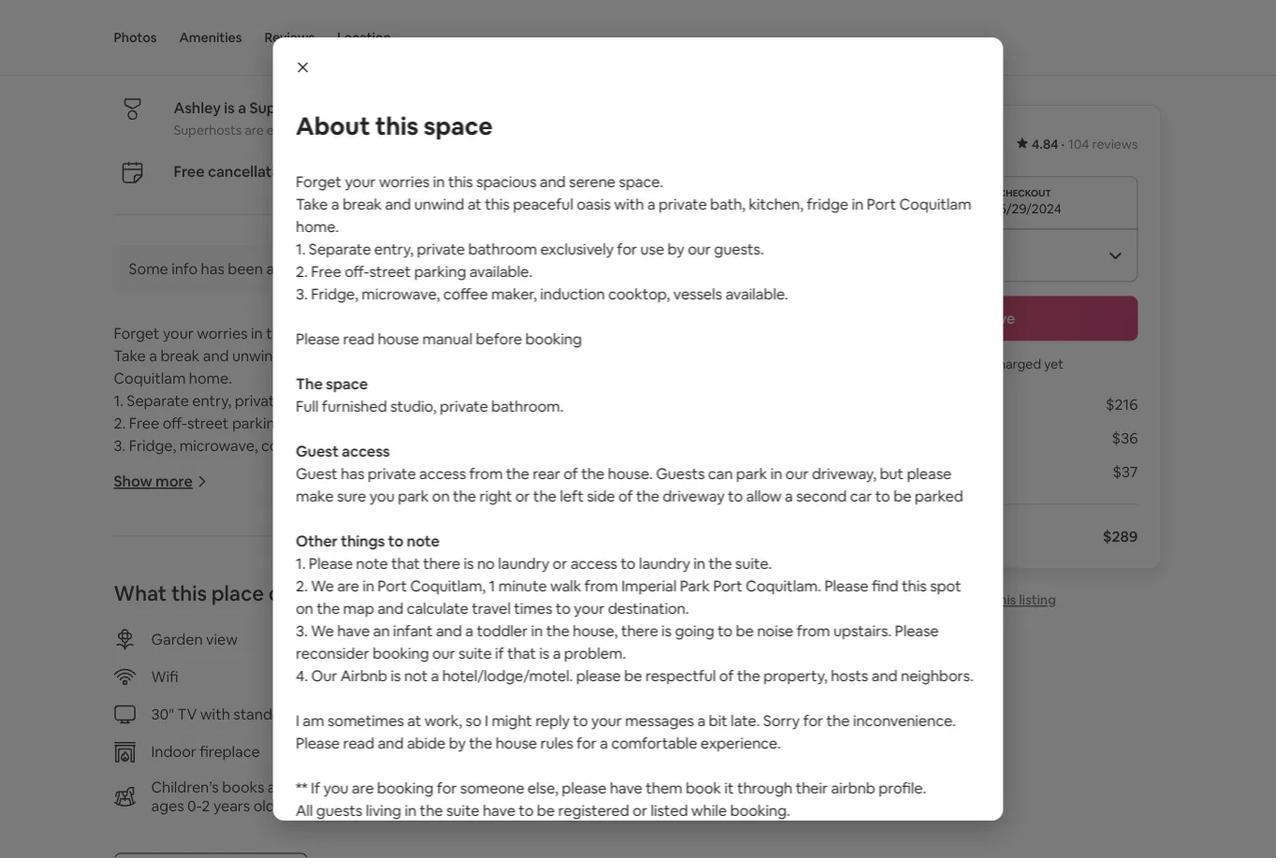 Task type: describe. For each thing, give the bounding box(es) containing it.
worries inside about this space dialog
[[379, 172, 429, 191]]

and right hosts
[[871, 666, 897, 685]]

allow inside guest has private access from the rear of the house. guests can park in our driveway, but please make sure you park on the right or the left side of the driveway to allow a second car to be parked
[[612, 638, 648, 658]]

1 vertical spatial oasis
[[395, 346, 429, 365]]

am
[[302, 711, 324, 730]]

0 vertical spatial show
[[440, 259, 478, 278]]

that down other things to note
[[391, 554, 420, 573]]

4.84 · 104 reviews
[[1032, 136, 1138, 153]]

4.
[[295, 666, 308, 685]]

coquitlam. for 1. please note that there is no laundry or access to laundry in the suite. 2. we are in port coquitlam, 1 minute walk from imperial park port coquitlam. please find this spot on the map and calculate travel times to your destination. 3. we have an infant and a toddler in the house, there is going to be noise from upstairs. please reconsider booking our suite if that is a problem. 4. our airbnb is not a hotel/lodge/motel. please be respectful of the property, hosts and neighbors.
[[746, 576, 821, 596]]

location
[[337, 29, 391, 46]]

please inside guest access guest has private access from the rear of the house. guests can park in our driveway, but please make sure you park on the right or the left side of the driveway to allow a second car to be parked
[[907, 464, 951, 483]]

this down hosts.
[[448, 172, 473, 191]]

our inside guest access guest has private access from the rear of the house. guests can park in our driveway, but please make sure you park on the right or the left side of the driveway to allow a second car to be parked
[[785, 464, 808, 483]]

take inside about this space dialog
[[295, 194, 328, 214]]

that up hotel/lodge/motel.
[[507, 644, 536, 663]]

to inside ** if you are booking for someone else, please have them book it through their airbnb profile. all guests living in the suite have to be registered or listed while booking.
[[518, 801, 533, 820]]

late.
[[730, 711, 760, 730]]

1. up the show more on the bottom left of the page
[[114, 391, 123, 410]]

second inside guest access guest has private access from the rear of the house. guests can park in our driveway, but please make sure you park on the right or the left side of the driveway to allow a second car to be parked
[[796, 486, 847, 506]]

the inside self check-in check yourself in with the keypad.
[[309, 58, 329, 75]]

guest for access
[[114, 616, 156, 635]]

1 vertical spatial studio,
[[208, 548, 255, 568]]

imperial for 1. please note that there is no laundry or access to laundry in the suite. 2. we are in port coquitlam, 1 minute walk from imperial park port coquitlam. please find this spot on the map and calculate travel times to your destination. 3. we have an infant and a toddler in the house, there is going to be noise from upstairs. please reconsider booking our suite if that is a problem.
[[439, 751, 495, 770]]

your inside i am sometimes at work, so i might reply to your messages a bit late. sorry for the inconvenience. please read and abide by the house rules for a comfortable experience.
[[591, 711, 622, 730]]

0 horizontal spatial forget
[[114, 324, 160, 343]]

please read house manual before booking for forget your worries in this spacious and serene space. take a break and unwind at this peaceful oasis with a private bath, kitchen, fridge in port coquitlam home. 1. separate entry, private bathroom exclusively for use by our guests. 2. free off-street parking available. 3. fridge, microwave, coffee maker, induction cooktop, vessels available.
[[295, 329, 582, 348]]

that down the 30" tv with standard cable
[[209, 728, 238, 747]]

1 vertical spatial bath,
[[528, 346, 564, 365]]

not
[[404, 666, 427, 685]]

is up respectful
[[661, 621, 671, 641]]

house, for 1. please note that there is no laundry or access to laundry in the suite. 2. we are in port coquitlam, 1 minute walk from imperial park port coquitlam. please find this spot on the map and calculate travel times to your destination. 3. we have an infant and a toddler in the house, there is going to be noise from upstairs. please reconsider booking our suite if that is a problem. 4. our airbnb is not a hotel/lodge/motel. please be respectful of the property, hosts and neighbors.
[[572, 621, 617, 641]]

2 horizontal spatial note
[[406, 531, 439, 551]]

your down info in the left of the page
[[163, 324, 194, 343]]

this inside 1. please note that there is no laundry or access to laundry in the suite. 2. we are in port coquitlam, 1 minute walk from imperial park port coquitlam. please find this spot on the map and calculate travel times to your destination. 3. we have an infant and a toddler in the house, there is going to be noise from upstairs. please reconsider booking our suite if that is a problem. 4. our airbnb is not a hotel/lodge/motel. please be respectful of the property, hosts and neighbors.
[[902, 576, 927, 596]]

park for 1. please note that there is no laundry or access to laundry in the suite. 2. we are in port coquitlam, 1 minute walk from imperial park port coquitlam. please find this spot on the map and calculate travel times to your destination. 3. we have an infant and a toddler in the house, there is going to be noise from upstairs. please reconsider booking our suite if that is a problem.
[[498, 751, 528, 770]]

monoxide
[[519, 780, 588, 799]]

or inside 1. please note that there is no laundry or access to laundry in the suite. 2. we are in port coquitlam, 1 minute walk from imperial park port coquitlam. please find this spot on the map and calculate travel times to your destination. 3. we have an infant and a toddler in the house, there is going to be noise from upstairs. please reconsider booking our suite if that is a problem. 4. our airbnb is not a hotel/lodge/motel. please be respectful of the property, hosts and neighbors.
[[552, 554, 567, 573]]

automatically
[[266, 259, 359, 278]]

are inside 1. please note that there is no laundry or access to laundry in the suite. 2. we are in port coquitlam, 1 minute walk from imperial park port coquitlam. please find this spot on the map and calculate travel times to your destination. 3. we have an infant and a toddler in the house, there is going to be noise from upstairs. please reconsider booking our suite if that is a problem.
[[155, 751, 177, 770]]

things
[[340, 531, 385, 551]]

home. inside about this space dialog
[[295, 217, 339, 236]]

0 horizontal spatial unwind
[[232, 346, 282, 365]]

read for forget your worries in this spacious and serene space. take a break and unwind at this peaceful oasis with a private bath, kitchen, fridge in port coquitlam home. 1. separate entry, private bathroom exclusively for use by our guests. 2. free off-street parking available. 3. fridge, microwave, coffee maker, induction cooktop, vessels available.
[[343, 329, 374, 348]]

premises
[[574, 668, 637, 687]]

rules
[[540, 734, 573, 753]]

access inside 1. please note that there is no laundry or access to laundry in the suite. 2. we are in port coquitlam, 1 minute walk from imperial park port coquitlam. please find this spot on the map and calculate travel times to your destination. 3. we have an infant and a toddler in the house, there is going to be noise from upstairs. please reconsider booking our suite if that is a problem.
[[389, 728, 435, 747]]

suite. for 1. please note that there is no laundry or access to laundry in the suite. 2. we are in port coquitlam, 1 minute walk from imperial park port coquitlam. please find this spot on the map and calculate travel times to your destination. 3. we have an infant and a toddler in the house, there is going to be noise from upstairs. please reconsider booking our suite if that is a problem.
[[553, 728, 590, 747]]

1 vertical spatial spacious
[[294, 324, 354, 343]]

second inside guest has private access from the rear of the house. guests can park in our driveway, but please make sure you park on the right or the left side of the driveway to allow a second car to be parked
[[662, 638, 713, 658]]

a inside guest access guest has private access from the rear of the house. guests can park in our driveway, but please make sure you park on the right or the left side of the driveway to allow a second car to be parked
[[785, 486, 793, 506]]

·
[[1062, 136, 1065, 153]]

2 horizontal spatial at
[[467, 194, 481, 214]]

2. right been
[[295, 262, 307, 281]]

coquitlam inside about this space dialog
[[899, 194, 971, 214]]

there down standard
[[241, 728, 278, 747]]

this up original
[[485, 194, 509, 214]]

manual for forget your worries in this spacious and serene space. take a break and unwind at this peaceful oasis with a private bath, kitchen, fridge in port coquitlam home. 1. separate entry, private bathroom exclusively for use by our guests. 2. free off-street parking available. 3. fridge, microwave, coffee maker, induction cooktop, vessels available.
[[422, 329, 472, 348]]

the space full furnished studio, private bathroom.
[[295, 374, 563, 416]]

alarm
[[592, 780, 630, 799]]

spot for 1. please note that there is no laundry or access to laundry in the suite. 2. we are in port coquitlam, 1 minute walk from imperial park port coquitlam. please find this spot on the map and calculate travel times to your destination. 3. we have an infant and a toddler in the house, there is going to be noise from upstairs. please reconsider booking our suite if that is a problem.
[[142, 773, 173, 792]]

to inside i am sometimes at work, so i might reply to your messages a bit late. sorry for the inconvenience. please read and abide by the house rules for a comfortable experience.
[[573, 711, 588, 730]]

we down "other"
[[311, 576, 334, 596]]

there up premises
[[621, 621, 658, 641]]

messages
[[625, 711, 694, 730]]

0 horizontal spatial vessels
[[491, 436, 540, 455]]

have inside 1. please note that there is no laundry or access to laundry in the suite. 2. we are in port coquitlam, 1 minute walk from imperial park port coquitlam. please find this spot on the map and calculate travel times to your destination. 3. we have an infant and a toddler in the house, there is going to be noise from upstairs. please reconsider booking our suite if that is a problem. 4. our airbnb is not a hotel/lodge/motel. please be respectful of the property, hosts and neighbors.
[[337, 621, 369, 641]]

0 horizontal spatial fridge,
[[129, 436, 176, 455]]

0 vertical spatial by
[[667, 239, 684, 258]]

i am sometimes at work, so i might reply to your messages a bit late. sorry for the inconvenience. please read and abide by the house rules for a comfortable experience.
[[295, 711, 956, 753]]

find for 1. please note that there is no laundry or access to laundry in the suite. 2. we are in port coquitlam, 1 minute walk from imperial park port coquitlam. please find this spot on the map and calculate travel times to your destination. 3. we have an infant and a toddler in the house, there is going to be noise from upstairs. please reconsider booking our suite if that is a problem.
[[690, 751, 717, 770]]

0 horizontal spatial take
[[114, 346, 146, 365]]

this down the automatically
[[266, 324, 291, 343]]

serene inside about this space dialog
[[569, 172, 615, 191]]

3. up the show more on the bottom left of the page
[[114, 436, 126, 455]]

property,
[[763, 666, 827, 685]]

for inside children's books and toys for ages 0-2 years old
[[330, 778, 350, 798]]

someone
[[460, 779, 524, 798]]

carbon monoxide alarm
[[465, 780, 630, 799]]

house. inside guest access guest has private access from the rear of the house. guests can park in our driveway, but please make sure you park on the right or the left side of the driveway to allow a second car to be parked
[[608, 464, 653, 483]]

times for 1. please note that there is no laundry or access to laundry in the suite. 2. we are in port coquitlam, 1 minute walk from imperial park port coquitlam. please find this spot on the map and calculate travel times to your destination. 3. we have an infant and a toddler in the house, there is going to be noise from upstairs. please reconsider booking our suite if that is a problem.
[[395, 773, 433, 792]]

private inside guest access guest has private access from the rear of the house. guests can park in our driveway, but please make sure you park on the right or the left side of the driveway to allow a second car to be parked
[[367, 464, 416, 483]]

map for 1. please note that there is no laundry or access to laundry in the suite. 2. we are in port coquitlam, 1 minute walk from imperial park port coquitlam. please find this spot on the map and calculate travel times to your destination. 3. we have an infant and a toddler in the house, there is going to be noise from upstairs. please reconsider booking our suite if that is a problem. 4. our airbnb is not a hotel/lodge/motel. please be respectful of the property, hosts and neighbors.
[[343, 599, 374, 618]]

other
[[295, 531, 337, 551]]

0 horizontal spatial furnished
[[140, 548, 205, 568]]

upstairs. for 1. please note that there is no laundry or access to laundry in the suite. 2. we are in port coquitlam, 1 minute walk from imperial park port coquitlam. please find this spot on the map and calculate travel times to your destination. 3. we have an infant and a toddler in the house, there is going to be noise from upstairs. please reconsider booking our suite if that is a problem. 4. our airbnb is not a hotel/lodge/motel. please be respectful of the property, hosts and neighbors.
[[833, 621, 891, 641]]

coquitlam, for 1. please note that there is no laundry or access to laundry in the suite. 2. we are in port coquitlam, 1 minute walk from imperial park port coquitlam. please find this spot on the map and calculate travel times to your destination. 3. we have an infant and a toddler in the house, there is going to be noise from upstairs. please reconsider booking our suite if that is a problem. 4. our airbnb is not a hotel/lodge/motel. please be respectful of the property, hosts and neighbors.
[[410, 576, 485, 596]]

free down superhosts
[[174, 162, 205, 181]]

3. inside 1. please note that there is no laundry or access to laundry in the suite. 2. we are in port coquitlam, 1 minute walk from imperial park port coquitlam. please find this spot on the map and calculate travel times to your destination. 3. we have an infant and a toddler in the house, there is going to be noise from upstairs. please reconsider booking our suite if that is a problem. 4. our airbnb is not a hotel/lodge/motel. please be respectful of the property, hosts and neighbors.
[[295, 621, 307, 641]]

1 for 1. please note that there is no laundry or access to laundry in the suite. 2. we are in port coquitlam, 1 minute walk from imperial park port coquitlam. please find this spot on the map and calculate travel times to your destination. 3. we have an infant and a toddler in the house, there is going to be noise from upstairs. please reconsider booking our suite if that is a problem.
[[307, 751, 313, 770]]

some info has been automatically translated. show original language
[[129, 259, 602, 278]]

your left '22'
[[345, 172, 375, 191]]

right inside guest access guest has private access from the rear of the house. guests can park in our driveway, but please make sure you park on the right or the left side of the driveway to allow a second car to be parked
[[479, 486, 512, 506]]

more
[[156, 472, 193, 491]]

and inside children's books and toys for ages 0-2 years old
[[268, 778, 294, 798]]

or inside guest has private access from the rear of the house. guests can park in our driveway, but please make sure you park on the right or the left side of the driveway to allow a second car to be parked
[[381, 638, 396, 658]]

minute for 1. please note that there is no laundry or access to laundry in the suite. 2. we are in port coquitlam, 1 minute walk from imperial park port coquitlam. please find this spot on the map and calculate travel times to your destination. 3. we have an infant and a toddler in the house, there is going to be noise from upstairs. please reconsider booking our suite if that is a problem. 4. our airbnb is not a hotel/lodge/motel. please be respectful of the property, hosts and neighbors.
[[498, 576, 547, 596]]

highly
[[348, 122, 384, 139]]

and up language
[[539, 172, 565, 191]]

years
[[213, 797, 250, 816]]

yourself
[[215, 58, 263, 75]]

our
[[311, 666, 337, 685]]

has inside guest access guest has private access from the rear of the house. guests can park in our driveway, but please make sure you park on the right or the left side of the driveway to allow a second car to be parked
[[340, 464, 364, 483]]

wifi
[[151, 668, 178, 687]]

separate inside about this space dialog
[[308, 239, 371, 258]]

2. inside 1. please note that there is no laundry or access to laundry in the suite. 2. we are in port coquitlam, 1 minute walk from imperial park port coquitlam. please find this spot on the map and calculate travel times to your destination. 3. we have an infant and a toddler in the house, there is going to be noise from upstairs. please reconsider booking our suite if that is a problem.
[[114, 751, 126, 770]]

infant for 1. please note that there is no laundry or access to laundry in the suite. 2. we are in port coquitlam, 1 minute walk from imperial park port coquitlam. please find this spot on the map and calculate travel times to your destination. 3. we have an infant and a toddler in the house, there is going to be noise from upstairs. please reconsider booking our suite if that is a problem.
[[211, 796, 251, 815]]

0 horizontal spatial exclusively
[[358, 391, 432, 410]]

park for 1. please note that there is no laundry or access to laundry in the suite. 2. we are in port coquitlam, 1 minute walk from imperial park port coquitlam. please find this spot on the map and calculate travel times to your destination. 3. we have an infant and a toddler in the house, there is going to be noise from upstairs. please reconsider booking our suite if that is a problem. 4. our airbnb is not a hotel/lodge/motel. please be respectful of the property, hosts and neighbors.
[[680, 576, 710, 596]]

garden
[[151, 630, 203, 650]]

and inside i am sometimes at work, so i might reply to your messages a bit late. sorry for the inconvenience. please read and abide by the house rules for a comfortable experience.
[[377, 734, 403, 753]]

maker, inside about this space dialog
[[491, 284, 537, 303]]

cancellation
[[208, 162, 294, 181]]

books
[[222, 778, 264, 798]]

other things to note
[[295, 531, 439, 551]]

house for full furnished studio, private bathroom.
[[196, 481, 237, 500]]

make inside guest has private access from the rear of the house. guests can park in our driveway, but please make sure you park on the right or the left side of the driveway to allow a second car to be parked
[[162, 638, 200, 658]]

0 horizontal spatial worries
[[197, 324, 248, 343]]

what
[[114, 581, 167, 607]]

have left them
[[610, 779, 642, 798]]

free up the show more on the bottom left of the page
[[129, 414, 159, 433]]

amenities button
[[179, 0, 242, 75]]

the inside ** if you are booking for someone else, please have them book it through their airbnb profile. all guests living in the suite have to be registered or listed while booking.
[[419, 801, 443, 820]]

carbon
[[465, 780, 516, 799]]

1 vertical spatial full
[[114, 548, 137, 568]]

map for 1. please note that there is no laundry or access to laundry in the suite. 2. we are in port coquitlam, 1 minute walk from imperial park port coquitlam. please find this spot on the map and calculate travel times to your destination. 3. we have an infant and a toddler in the house, there is going to be noise from upstairs. please reconsider booking our suite if that is a problem.
[[224, 773, 255, 792]]

superhost
[[250, 98, 322, 117]]

1 horizontal spatial by
[[486, 391, 503, 410]]

and down been
[[203, 346, 229, 365]]

forget your worries in this spacious and serene space. take a break and unwind at this peaceful oasis with a private bath, kitchen, fridge in port coquitlam home. 1. separate entry, private bathroom exclusively for use by our guests. 2. free off-street parking available. 3. fridge, microwave, coffee maker, induction cooktop, vessels available. inside about this space dialog
[[295, 172, 971, 303]]

else,
[[527, 779, 558, 798]]

listing
[[1019, 592, 1056, 609]]

1 i from the left
[[295, 711, 299, 730]]

registered
[[558, 801, 629, 820]]

suite inside ** if you are booking for someone else, please have them book it through their airbnb profile. all guests living in the suite have to be registered or listed while booking.
[[446, 801, 479, 820]]

1 vertical spatial kitchen,
[[567, 346, 621, 365]]

2. inside 1. please note that there is no laundry or access to laundry in the suite. 2. we are in port coquitlam, 1 minute walk from imperial park port coquitlam. please find this spot on the map and calculate travel times to your destination. 3. we have an infant and a toddler in the house, there is going to be noise from upstairs. please reconsider booking our suite if that is a problem. 4. our airbnb is not a hotel/lodge/motel. please be respectful of the property, hosts and neighbors.
[[295, 576, 307, 596]]

house for forget your worries in this spacious and serene space. take a break and unwind at this peaceful oasis with a private bath, kitchen, fridge in port coquitlam home. 1. separate entry, private bathroom exclusively for use by our guests. 2. free off-street parking available. 3. fridge, microwave, coffee maker, induction cooktop, vessels available.
[[377, 329, 419, 348]]

use inside about this space dialog
[[640, 239, 664, 258]]

3. inside 1. please note that there is no laundry or access to laundry in the suite. 2. we are in port coquitlam, 1 minute walk from imperial park port coquitlam. please find this spot on the map and calculate travel times to your destination. 3. we have an infant and a toddler in the house, there is going to be noise from upstairs. please reconsider booking our suite if that is a problem.
[[114, 796, 126, 815]]

inconvenience.
[[853, 711, 956, 730]]

1. inside 1. please note that there is no laundry or access to laundry in the suite. 2. we are in port coquitlam, 1 minute walk from imperial park port coquitlam. please find this spot on the map and calculate travel times to your destination. 3. we have an infant and a toddler in the house, there is going to be noise from upstairs. please reconsider booking our suite if that is a problem.
[[114, 728, 123, 747]]

0 horizontal spatial microwave,
[[180, 436, 258, 455]]

amenities
[[179, 29, 242, 46]]

house. inside guest has private access from the rear of the house. guests can park in our driveway, but please make sure you park on the right or the left side of the driveway to allow a second car to be parked
[[426, 616, 471, 635]]

entry, inside about this space dialog
[[374, 239, 413, 258]]

original
[[481, 259, 534, 278]]

1 vertical spatial forget your worries in this spacious and serene space. take a break and unwind at this peaceful oasis with a private bath, kitchen, fridge in port coquitlam home. 1. separate entry, private bathroom exclusively for use by our guests. 2. free off-street parking available. 3. fridge, microwave, coffee maker, induction cooktop, vessels available.
[[114, 324, 718, 455]]

guests. inside about this space dialog
[[714, 239, 764, 258]]

noise for 1. please note that there is no laundry or access to laundry in the suite. 2. we are in port coquitlam, 1 minute walk from imperial park port coquitlam. please find this spot on the map and calculate travel times to your destination. 3. we have an infant and a toddler in the house, there is going to be noise from upstairs. please reconsider booking our suite if that is a problem.
[[575, 796, 612, 815]]

kitchen, inside about this space dialog
[[749, 194, 803, 214]]

an for 1. please note that there is no laundry or access to laundry in the suite. 2. we are in port coquitlam, 1 minute walk from imperial park port coquitlam. please find this spot on the map and calculate travel times to your destination. 3. we have an infant and a toddler in the house, there is going to be noise from upstairs. please reconsider booking our suite if that is a problem.
[[191, 796, 208, 815]]

we left 0-
[[129, 796, 152, 815]]

booking up other things to note
[[343, 481, 400, 500]]

with inside self check-in check yourself in with the keypad.
[[280, 58, 306, 75]]

sure inside guest access guest has private access from the rear of the house. guests can park in our driveway, but please make sure you park on the right or the left side of the driveway to allow a second car to be parked
[[337, 486, 366, 506]]

we down 30" at the bottom left
[[129, 751, 152, 770]]

airbnb inside 1. please note that there is no laundry or access to laundry in the suite. 2. we are in port coquitlam, 1 minute walk from imperial park port coquitlam. please find this spot on the map and calculate travel times to your destination. 3. we have an infant and a toddler in the house, there is going to be noise from upstairs. please reconsider booking our suite if that is a problem. 4. our airbnb is not a hotel/lodge/motel. please be respectful of the property, hosts and neighbors.
[[340, 666, 387, 685]]

please inside 1. please note that there is no laundry or access to laundry in the suite. 2. we are in port coquitlam, 1 minute walk from imperial park port coquitlam. please find this spot on the map and calculate travel times to your destination. 3. we have an infant and a toddler in the house, there is going to be noise from upstairs. please reconsider booking our suite if that is a problem. 4. our airbnb is not a hotel/lodge/motel. please be respectful of the property, hosts and neighbors.
[[576, 666, 621, 685]]

0 horizontal spatial off-
[[163, 414, 187, 433]]

2. up the show more on the bottom left of the page
[[114, 414, 126, 433]]

keypad.
[[332, 58, 379, 75]]

off- inside about this space dialog
[[344, 262, 369, 281]]

is right living
[[405, 818, 415, 837]]

0 vertical spatial before
[[297, 162, 344, 181]]

access inside 1. please note that there is no laundry or access to laundry in the suite. 2. we are in port coquitlam, 1 minute walk from imperial park port coquitlam. please find this spot on the map and calculate travel times to your destination. 3. we have an infant and a toddler in the house, there is going to be noise from upstairs. please reconsider booking our suite if that is a problem. 4. our airbnb is not a hotel/lodge/motel. please be respectful of the property, hosts and neighbors.
[[570, 554, 617, 573]]

0 vertical spatial has
[[201, 259, 225, 278]]

with inside about this space dialog
[[614, 194, 644, 214]]

side inside guest has private access from the rear of the house. guests can park in our driveway, but please make sure you park on the right or the left side of the driveway to allow a second car to be parked
[[453, 638, 481, 658]]

airbnb service fee
[[836, 463, 962, 482]]

is down luggage
[[480, 796, 490, 815]]

infant for 1. please note that there is no laundry or access to laundry in the suite. 2. we are in port coquitlam, 1 minute walk from imperial park port coquitlam. please find this spot on the map and calculate travel times to your destination. 3. we have an infant and a toddler in the house, there is going to be noise from upstairs. please reconsider booking our suite if that is a problem. 4. our airbnb is not a hotel/lodge/motel. please be respectful of the property, hosts and neighbors.
[[393, 621, 432, 641]]

if
[[311, 779, 320, 798]]

guests
[[316, 801, 362, 820]]

2 horizontal spatial parking
[[498, 668, 550, 687]]

been
[[228, 259, 263, 278]]

manual for full furnished studio, private bathroom.
[[240, 481, 291, 500]]

imperial for 1. please note that there is no laundry or access to laundry in the suite. 2. we are in port coquitlam, 1 minute walk from imperial park port coquitlam. please find this spot on the map and calculate travel times to your destination. 3. we have an infant and a toddler in the house, there is going to be noise from upstairs. please reconsider booking our suite if that is a problem. 4. our airbnb is not a hotel/lodge/motel. please be respectful of the property, hosts and neighbors.
[[621, 576, 676, 596]]

be inside guest access guest has private access from the rear of the house. guests can park in our driveway, but please make sure you park on the right or the left side of the driveway to allow a second car to be parked
[[893, 486, 911, 506]]

0 horizontal spatial space.
[[437, 324, 481, 343]]

have inside 1. please note that there is no laundry or access to laundry in the suite. 2. we are in port coquitlam, 1 minute walk from imperial park port coquitlam. please find this spot on the map and calculate travel times to your destination. 3. we have an infant and a toddler in the house, there is going to be noise from upstairs. please reconsider booking our suite if that is a problem.
[[155, 796, 188, 815]]

read inside i am sometimes at work, so i might reply to your messages a bit late. sorry for the inconvenience. please read and abide by the house rules for a comfortable experience.
[[343, 734, 374, 753]]

you inside guest has private access from the rear of the house. guests can park in our driveway, but please make sure you park on the right or the left side of the driveway to allow a second car to be parked
[[235, 638, 261, 658]]

coffee inside about this space dialog
[[443, 284, 488, 303]]

neighbors.
[[901, 666, 973, 685]]

0 horizontal spatial parking
[[232, 414, 284, 433]]

driveway inside guest access guest has private access from the rear of the house. guests can park in our driveway, but please make sure you park on the right or the left side of the driveway to allow a second car to be parked
[[662, 486, 724, 506]]

about this space
[[295, 111, 492, 142]]

all
[[295, 801, 313, 820]]

airbnb
[[831, 779, 875, 798]]

report
[[948, 592, 991, 609]]

and down some info has been automatically translated. show original language
[[358, 324, 384, 343]]

0 horizontal spatial bathroom.
[[309, 548, 382, 568]]

1 vertical spatial separate
[[127, 391, 189, 410]]

4.84
[[1032, 136, 1059, 153]]

on inside guest has private access from the rear of the house. guests can park in our driveway, but please make sure you park on the right or the left side of the driveway to allow a second car to be parked
[[298, 638, 316, 658]]

0 vertical spatial airbnb
[[836, 463, 883, 482]]

or inside ** if you are booking for someone else, please have them book it through their airbnb profile. all guests living in the suite have to be registered or listed while booking.
[[632, 801, 647, 820]]

1 vertical spatial bathroom
[[286, 391, 355, 410]]

that right guests at the left bottom
[[373, 818, 401, 837]]

check
[[174, 58, 212, 75]]

work,
[[424, 711, 462, 730]]

has inside guest has private access from the rear of the house. guests can park in our driveway, but please make sure you park on the right or the left side of the driveway to allow a second car to be parked
[[159, 616, 182, 635]]

garden view
[[151, 630, 238, 650]]

**
[[295, 779, 307, 798]]

bathroom inside about this space dialog
[[468, 239, 537, 258]]

luggage dropoff allowed
[[465, 743, 637, 762]]

guests inside guest has private access from the rear of the house. guests can park in our driveway, but please make sure you park on the right or the left side of the driveway to allow a second car to be parked
[[474, 616, 523, 635]]

bit
[[708, 711, 727, 730]]

rear inside guest access guest has private access from the rear of the house. guests can park in our driveway, but please make sure you park on the right or the left side of the driveway to allow a second car to be parked
[[532, 464, 560, 483]]

$36
[[1112, 429, 1138, 448]]

104
[[1069, 136, 1090, 153]]

hosts
[[831, 666, 868, 685]]

suite. for 1. please note that there is no laundry or access to laundry in the suite. 2. we are in port coquitlam, 1 minute walk from imperial park port coquitlam. please find this spot on the map and calculate travel times to your destination. 3. we have an infant and a toddler in the house, there is going to be noise from upstairs. please reconsider booking our suite if that is a problem. 4. our airbnb is not a hotel/lodge/motel. please be respectful of the property, hosts and neighbors.
[[735, 554, 772, 573]]

1 vertical spatial street
[[187, 414, 229, 433]]

is up free parking on premises
[[539, 644, 549, 663]]

reviews button
[[265, 0, 315, 75]]

free cancellation before june 22
[[174, 162, 402, 181]]

toddler for 1. please note that there is no laundry or access to laundry in the suite. 2. we are in port coquitlam, 1 minute walk from imperial park port coquitlam. please find this spot on the map and calculate travel times to your destination. 3. we have an infant and a toddler in the house, there is going to be noise from upstairs. please reconsider booking our suite if that is a problem. 4. our airbnb is not a hotel/lodge/motel. please be respectful of the property, hosts and neighbors.
[[476, 621, 527, 641]]

children's books and toys for ages 0-2 years old
[[151, 778, 350, 816]]

indoor fireplace
[[151, 743, 260, 762]]

june
[[347, 162, 382, 181]]

1 vertical spatial coffee
[[261, 436, 306, 455]]

service
[[886, 463, 936, 482]]

free inside about this space dialog
[[311, 262, 341, 281]]

destination. for 1. please note that there is no laundry or access to laundry in the suite. 2. we are in port coquitlam, 1 minute walk from imperial park port coquitlam. please find this spot on the map and calculate travel times to your destination. 3. we have an infant and a toddler in the house, there is going to be noise from upstairs. please reconsider booking our suite if that is a problem.
[[489, 773, 570, 792]]

space inside the space full furnished studio, private bathroom.
[[325, 374, 367, 393]]

is up kitchen
[[463, 554, 474, 573]]

30"
[[151, 705, 174, 725]]

unwind inside about this space dialog
[[414, 194, 464, 214]]

reviews
[[1092, 136, 1138, 153]]

problem. for 1. please note that there is no laundry or access to laundry in the suite. 2. we are in port coquitlam, 1 minute walk from imperial park port coquitlam. please find this spot on the map and calculate travel times to your destination. 3. we have an infant and a toddler in the house, there is going to be noise from upstairs. please reconsider booking our suite if that is a problem. 4. our airbnb is not a hotel/lodge/motel. please be respectful of the property, hosts and neighbors.
[[564, 644, 626, 663]]

on inside guest access guest has private access from the rear of the house. guests can park in our driveway, but please make sure you park on the right or the left side of the driveway to allow a second car to be parked
[[432, 486, 449, 506]]

1 vertical spatial home.
[[189, 369, 232, 388]]

1 vertical spatial guests.
[[532, 391, 582, 410]]

1 vertical spatial cooktop,
[[426, 436, 488, 455]]

private inside guest has private access from the rear of the house. guests can park in our driveway, but please make sure you park on the right or the left side of the driveway to allow a second car to be parked
[[186, 616, 234, 635]]

1 vertical spatial entry,
[[192, 391, 232, 410]]

from inside guest has private access from the rear of the house. guests can park in our driveway, but please make sure you park on the right or the left side of the driveway to allow a second car to be parked
[[287, 616, 321, 635]]

can inside guest has private access from the rear of the house. guests can park in our driveway, but please make sure you park on the right or the left side of the driveway to allow a second car to be parked
[[526, 616, 551, 635]]

0 vertical spatial space
[[423, 111, 492, 142]]

$216
[[1106, 395, 1138, 414]]

this up "the"
[[303, 346, 328, 365]]

3. down the automatically
[[295, 284, 307, 303]]

and up the old
[[258, 773, 284, 792]]

can inside guest access guest has private access from the rear of the house. guests can park in our driveway, but please make sure you park on the right or the left side of the driveway to allow a second car to be parked
[[708, 464, 733, 483]]

them
[[645, 779, 682, 798]]

living
[[365, 801, 401, 820]]

cooktop, inside about this space dialog
[[608, 284, 670, 303]]

you
[[911, 356, 933, 373]]

have down carbon
[[482, 801, 515, 820]]

are inside 1. please note that there is no laundry or access to laundry in the suite. 2. we are in port coquitlam, 1 minute walk from imperial park port coquitlam. please find this spot on the map and calculate travel times to your destination. 3. we have an infant and a toddler in the house, there is going to be noise from upstairs. please reconsider booking our suite if that is a problem. 4. our airbnb is not a hotel/lodge/motel. please be respectful of the property, hosts and neighbors.
[[337, 576, 359, 596]]

what this place offers
[[114, 581, 326, 607]]

booking.
[[730, 801, 790, 820]]

6/29/2024
[[999, 201, 1062, 218]]

listed
[[650, 801, 688, 820]]

experienced,
[[267, 122, 345, 139]]

charged
[[991, 356, 1041, 373]]

0 horizontal spatial break
[[161, 346, 200, 365]]

it
[[724, 779, 734, 798]]

reserve button
[[836, 296, 1138, 341]]

there down other things to note
[[423, 554, 460, 573]]

about
[[295, 111, 370, 142]]

no for 1. please note that there is no laundry or access to laundry in the suite. 2. we are in port coquitlam, 1 minute walk from imperial park port coquitlam. please find this spot on the map and calculate travel times to your destination. 3. we have an infant and a toddler in the house, there is going to be noise from upstairs. please reconsider booking our suite if that is a problem.
[[295, 728, 313, 747]]

sometimes
[[327, 711, 404, 730]]

0 horizontal spatial show
[[114, 472, 152, 491]]

0 horizontal spatial fridge
[[625, 346, 666, 365]]

tv
[[177, 705, 197, 725]]

guest has private access from the rear of the house. guests can park in our driveway, but please make sure you park on the right or the left side of the driveway to allow a second car to be parked
[[114, 616, 725, 680]]

exclusively inside about this space dialog
[[540, 239, 613, 258]]

is inside ashley is a superhost superhosts are experienced, highly rated hosts.
[[224, 98, 235, 117]]

but inside guest has private access from the rear of the house. guests can park in our driveway, but please make sure you park on the right or the left side of the driveway to allow a second car to be parked
[[698, 616, 722, 635]]

is left not
[[390, 666, 400, 685]]

1 vertical spatial guest
[[295, 464, 337, 483]]

please inside ** if you are booking for someone else, please have them book it through their airbnb profile. all guests living in the suite have to be registered or listed while booking.
[[561, 779, 606, 798]]

a inside guest has private access from the rear of the house. guests can park in our driveway, but please make sure you park on the right or the left side of the driveway to allow a second car to be parked
[[651, 638, 659, 658]]

going for 1. please note that there is no laundry or access to laundry in the suite. 2. we are in port coquitlam, 1 minute walk from imperial park port coquitlam. please find this spot on the map and calculate travel times to your destination. 3. we have an infant and a toddler in the house, there is going to be noise from upstairs. please reconsider booking our suite if that is a problem. 4. our airbnb is not a hotel/lodge/motel. please be respectful of the property, hosts and neighbors.
[[675, 621, 714, 641]]

might
[[491, 711, 532, 730]]

reconsider for 1. please note that there is no laundry or access to laundry in the suite. 2. we are in port coquitlam, 1 minute walk from imperial park port coquitlam. please find this spot on the map and calculate travel times to your destination. 3. we have an infant and a toddler in the house, there is going to be noise from upstairs. please reconsider booking our suite if that is a problem. 4. our airbnb is not a hotel/lodge/motel. please be respectful of the property, hosts and neighbors.
[[295, 644, 369, 663]]

left inside guest has private access from the rear of the house. guests can park in our driveway, but please make sure you park on the right or the left side of the driveway to allow a second car to be parked
[[426, 638, 450, 658]]



Task type: locate. For each thing, give the bounding box(es) containing it.
so
[[465, 711, 481, 730]]

0-
[[187, 797, 202, 816]]

1 vertical spatial no
[[295, 728, 313, 747]]

travel inside 1. please note that there is no laundry or access to laundry in the suite. 2. we are in port coquitlam, 1 minute walk from imperial park port coquitlam. please find this spot on the map and calculate travel times to your destination. 3. we have an infant and a toddler in the house, there is going to be noise from upstairs. please reconsider booking our suite if that is a problem. 4. our airbnb is not a hotel/lodge/motel. please be respectful of the property, hosts and neighbors.
[[472, 599, 510, 618]]

use
[[640, 239, 664, 258], [458, 391, 482, 410]]

0 vertical spatial manual
[[422, 329, 472, 348]]

house, inside 1. please note that there is no laundry or access to laundry in the suite. 2. we are in port coquitlam, 1 minute walk from imperial park port coquitlam. please find this spot on the map and calculate travel times to your destination. 3. we have an infant and a toddler in the house, there is going to be noise from upstairs. please reconsider booking our suite if that is a problem. 4. our airbnb is not a hotel/lodge/motel. please be respectful of the property, hosts and neighbors.
[[572, 621, 617, 641]]

won't
[[936, 356, 970, 373]]

going for 1. please note that there is no laundry or access to laundry in the suite. 2. we are in port coquitlam, 1 minute walk from imperial park port coquitlam. please find this spot on the map and calculate travel times to your destination. 3. we have an infant and a toddler in the house, there is going to be noise from upstairs. please reconsider booking our suite if that is a problem.
[[493, 796, 532, 815]]

coquitlam,
[[410, 576, 485, 596], [228, 751, 304, 770]]

1 horizontal spatial fridge
[[806, 194, 848, 214]]

0 vertical spatial coquitlam,
[[410, 576, 485, 596]]

0 vertical spatial induction
[[540, 284, 605, 303]]

park
[[680, 576, 710, 596], [498, 751, 528, 770]]

1 horizontal spatial oasis
[[576, 194, 611, 214]]

1 horizontal spatial i
[[484, 711, 488, 730]]

2 horizontal spatial you
[[369, 486, 394, 506]]

2 vertical spatial note
[[174, 728, 206, 747]]

3.
[[295, 284, 307, 303], [114, 436, 126, 455], [295, 621, 307, 641], [114, 796, 126, 815]]

1 horizontal spatial home.
[[295, 217, 339, 236]]

coquitlam.
[[746, 576, 821, 596], [564, 751, 639, 770]]

an for 1. please note that there is no laundry or access to laundry in the suite. 2. we are in port coquitlam, 1 minute walk from imperial park port coquitlam. please find this spot on the map and calculate travel times to your destination. 3. we have an infant and a toddler in the house, there is going to be noise from upstairs. please reconsider booking our suite if that is a problem. 4. our airbnb is not a hotel/lodge/motel. please be respectful of the property, hosts and neighbors.
[[373, 621, 389, 641]]

before down original
[[475, 329, 522, 348]]

spot
[[930, 576, 961, 596], [142, 773, 173, 792]]

translated.
[[363, 259, 436, 278]]

forget left june
[[295, 172, 341, 191]]

note right things
[[406, 531, 439, 551]]

22
[[385, 162, 402, 181]]

their
[[795, 779, 828, 798]]

calculate inside 1. please note that there is no laundry or access to laundry in the suite. 2. we are in port coquitlam, 1 minute walk from imperial park port coquitlam. please find this spot on the map and calculate travel times to your destination. 3. we have an infant and a toddler in the house, there is going to be noise from upstairs. please reconsider booking our suite if that is a problem.
[[287, 773, 349, 792]]

before for forget
[[475, 329, 522, 348]]

guests inside guest access guest has private access from the rear of the house. guests can park in our driveway, but please make sure you park on the right or the left side of the driveway to allow a second car to be parked
[[656, 464, 705, 483]]

1 horizontal spatial use
[[640, 239, 664, 258]]

0 vertical spatial guest
[[295, 442, 338, 461]]

spacious up original
[[476, 172, 536, 191]]

for
[[617, 239, 637, 258], [435, 391, 455, 410], [803, 711, 823, 730], [576, 734, 596, 753], [330, 778, 350, 798], [437, 779, 457, 798]]

exclusively right "the"
[[358, 391, 432, 410]]

1 horizontal spatial noise
[[757, 621, 793, 641]]

photos button
[[114, 0, 157, 75]]

1 horizontal spatial driveway
[[662, 486, 724, 506]]

1 horizontal spatial cooktop,
[[608, 284, 670, 303]]

take down free cancellation before june 22
[[295, 194, 328, 214]]

suite up hotel/lodge/motel.
[[458, 644, 491, 663]]

1 for 1. please note that there is no laundry or access to laundry in the suite. 2. we are in port coquitlam, 1 minute walk from imperial park port coquitlam. please find this spot on the map and calculate travel times to your destination. 3. we have an infant and a toddler in the house, there is going to be noise from upstairs. please reconsider booking our suite if that is a problem. 4. our airbnb is not a hotel/lodge/motel. please be respectful of the property, hosts and neighbors.
[[489, 576, 495, 596]]

worries down been
[[197, 324, 248, 343]]

if
[[495, 644, 504, 663], [360, 818, 369, 837]]

an
[[373, 621, 389, 641], [191, 796, 208, 815]]

this inside 1. please note that there is no laundry or access to laundry in the suite. 2. we are in port coquitlam, 1 minute walk from imperial park port coquitlam. please find this spot on the map and calculate travel times to your destination. 3. we have an infant and a toddler in the house, there is going to be noise from upstairs. please reconsider booking our suite if that is a problem.
[[114, 773, 139, 792]]

can
[[708, 464, 733, 483], [526, 616, 551, 635]]

1 vertical spatial use
[[458, 391, 482, 410]]

toddler inside 1. please note that there is no laundry or access to laundry in the suite. 2. we are in port coquitlam, 1 minute walk from imperial park port coquitlam. please find this spot on the map and calculate travel times to your destination. 3. we have an infant and a toddler in the house, there is going to be noise from upstairs. please reconsider booking our suite if that is a problem.
[[295, 796, 346, 815]]

an inside 1. please note that there is no laundry or access to laundry in the suite. 2. we are in port coquitlam, 1 minute walk from imperial park port coquitlam. please find this spot on the map and calculate travel times to your destination. 3. we have an infant and a toddler in the house, there is going to be noise from upstairs. please reconsider booking our suite if that is a problem. 4. our airbnb is not a hotel/lodge/motel. please be respectful of the property, hosts and neighbors.
[[373, 621, 389, 641]]

booking up living
[[377, 779, 433, 798]]

free down kitchen
[[465, 668, 495, 687]]

0 vertical spatial allow
[[746, 486, 781, 506]]

you inside guest access guest has private access from the rear of the house. guests can park in our driveway, but please make sure you park on the right or the left side of the driveway to allow a second car to be parked
[[369, 486, 394, 506]]

driveway, left service
[[812, 464, 876, 483]]

map right the offers
[[343, 599, 374, 618]]

oasis inside about this space dialog
[[576, 194, 611, 214]]

you inside ** if you are booking for someone else, please have them book it through their airbnb profile. all guests living in the suite have to be registered or listed while booking.
[[323, 779, 348, 798]]

1 vertical spatial induction
[[358, 436, 423, 455]]

if for 1. please note that there is no laundry or access to laundry in the suite. 2. we are in port coquitlam, 1 minute walk from imperial park port coquitlam. please find this spot on the map and calculate travel times to your destination. 3. we have an infant and a toddler in the house, there is going to be noise from upstairs. please reconsider booking our suite if that is a problem.
[[360, 818, 369, 837]]

0 vertical spatial find
[[872, 576, 898, 596]]

in inside guest access guest has private access from the rear of the house. guests can park in our driveway, but please make sure you park on the right or the left side of the driveway to allow a second car to be parked
[[770, 464, 782, 483]]

2. left indoor
[[114, 751, 126, 770]]

from
[[469, 464, 502, 483], [584, 576, 618, 596], [287, 616, 321, 635], [796, 621, 830, 641], [403, 751, 436, 770], [615, 796, 648, 815]]

calculate for 1. please note that there is no laundry or access to laundry in the suite. 2. we are in port coquitlam, 1 minute walk from imperial park port coquitlam. please find this spot on the map and calculate travel times to your destination. 3. we have an infant and a toddler in the house, there is going to be noise from upstairs. please reconsider booking our suite if that is a problem.
[[287, 773, 349, 792]]

times inside 1. please note that there is no laundry or access to laundry in the suite. 2. we are in port coquitlam, 1 minute walk from imperial park port coquitlam. please find this spot on the map and calculate travel times to your destination. 3. we have an infant and a toddler in the house, there is going to be noise from upstairs. please reconsider booking our suite if that is a problem. 4. our airbnb is not a hotel/lodge/motel. please be respectful of the property, hosts and neighbors.
[[514, 599, 552, 618]]

right
[[479, 486, 512, 506], [346, 638, 378, 658]]

house up the space full furnished studio, private bathroom.
[[377, 329, 419, 348]]

calculate
[[406, 599, 468, 618], [287, 773, 349, 792]]

travel for 1. please note that there is no laundry or access to laundry in the suite. 2. we are in port coquitlam, 1 minute walk from imperial park port coquitlam. please find this spot on the map and calculate travel times to your destination. 3. we have an infant and a toddler in the house, there is going to be noise from upstairs. please reconsider booking our suite if that is a problem. 4. our airbnb is not a hotel/lodge/motel. please be respectful of the property, hosts and neighbors.
[[472, 599, 510, 618]]

are up living
[[351, 779, 373, 798]]

1 horizontal spatial going
[[675, 621, 714, 641]]

report this listing
[[948, 592, 1056, 609]]

park inside 1. please note that there is no laundry or access to laundry in the suite. 2. we are in port coquitlam, 1 minute walk from imperial park port coquitlam. please find this spot on the map and calculate travel times to your destination. 3. we have an infant and a toddler in the house, there is going to be noise from upstairs. please reconsider booking our suite if that is a problem.
[[498, 751, 528, 770]]

book
[[686, 779, 721, 798]]

suite
[[458, 644, 491, 663], [446, 801, 479, 820], [324, 818, 357, 837]]

and
[[539, 172, 565, 191], [385, 194, 411, 214], [358, 324, 384, 343], [203, 346, 229, 365], [377, 599, 403, 618], [436, 621, 462, 641], [871, 666, 897, 685], [377, 734, 403, 753], [258, 773, 284, 792], [268, 778, 294, 798], [254, 796, 280, 815]]

experience.
[[700, 734, 781, 753]]

break inside about this space dialog
[[342, 194, 381, 214]]

0 horizontal spatial toddler
[[295, 796, 346, 815]]

destination.
[[608, 599, 689, 618], [489, 773, 570, 792]]

1 vertical spatial sure
[[203, 638, 232, 658]]

free
[[174, 162, 205, 181], [311, 262, 341, 281], [129, 414, 159, 433], [465, 668, 495, 687]]

upstairs. inside 1. please note that there is no laundry or access to laundry in the suite. 2. we are in port coquitlam, 1 minute walk from imperial park port coquitlam. please find this spot on the map and calculate travel times to your destination. 3. we have an infant and a toddler in the house, there is going to be noise from upstairs. please reconsider booking our suite if that is a problem. 4. our airbnb is not a hotel/lodge/motel. please be respectful of the property, hosts and neighbors.
[[833, 621, 891, 641]]

1 vertical spatial bathroom.
[[309, 548, 382, 568]]

0 vertical spatial house.
[[608, 464, 653, 483]]

upstairs. for 1. please note that there is no laundry or access to laundry in the suite. 2. we are in port coquitlam, 1 minute walk from imperial park port coquitlam. please find this spot on the map and calculate travel times to your destination. 3. we have an infant and a toddler in the house, there is going to be noise from upstairs. please reconsider booking our suite if that is a problem.
[[652, 796, 710, 815]]

or inside 1. please note that there is no laundry or access to laundry in the suite. 2. we are in port coquitlam, 1 minute walk from imperial park port coquitlam. please find this spot on the map and calculate travel times to your destination. 3. we have an infant and a toddler in the house, there is going to be noise from upstairs. please reconsider booking our suite if that is a problem.
[[371, 728, 385, 747]]

be inside guest has private access from the rear of the house. guests can park in our driveway, but please make sure you park on the right or the left side of the driveway to allow a second car to be parked
[[157, 661, 175, 680]]

times down abide
[[395, 773, 433, 792]]

$37
[[1113, 463, 1138, 482]]

upstairs. left it
[[652, 796, 710, 815]]

1 vertical spatial travel
[[353, 773, 391, 792]]

bathroom. inside the space full furnished studio, private bathroom.
[[491, 397, 563, 416]]

booking down the old
[[238, 818, 294, 837]]

calculate for 1. please note that there is no laundry or access to laundry in the suite. 2. we are in port coquitlam, 1 minute walk from imperial park port coquitlam. please find this spot on the map and calculate travel times to your destination. 3. we have an infant and a toddler in the house, there is going to be noise from upstairs. please reconsider booking our suite if that is a problem. 4. our airbnb is not a hotel/lodge/motel. please be respectful of the property, hosts and neighbors.
[[406, 599, 468, 618]]

full down "the"
[[295, 397, 318, 416]]

destination. for 1. please note that there is no laundry or access to laundry in the suite. 2. we are in port coquitlam, 1 minute walk from imperial park port coquitlam. please find this spot on the map and calculate travel times to your destination. 3. we have an infant and a toddler in the house, there is going to be noise from upstairs. please reconsider booking our suite if that is a problem. 4. our airbnb is not a hotel/lodge/motel. please be respectful of the property, hosts and neighbors.
[[608, 599, 689, 618]]

spacious inside about this space dialog
[[476, 172, 536, 191]]

walk for 1. please note that there is no laundry or access to laundry in the suite. 2. we are in port coquitlam, 1 minute walk from imperial park port coquitlam. please find this spot on the map and calculate travel times to your destination. 3. we have an infant and a toddler in the house, there is going to be noise from upstairs. please reconsider booking our suite if that is a problem. 4. our airbnb is not a hotel/lodge/motel. please be respectful of the property, hosts and neighbors.
[[550, 576, 581, 596]]

car
[[850, 486, 872, 506], [114, 661, 136, 680]]

show
[[440, 259, 478, 278], [114, 472, 152, 491]]

0 vertical spatial walk
[[550, 576, 581, 596]]

1 horizontal spatial house.
[[608, 464, 653, 483]]

note down tv
[[174, 728, 206, 747]]

coquitlam, up the books
[[228, 751, 304, 770]]

park up respectful
[[680, 576, 710, 596]]

0 horizontal spatial use
[[458, 391, 482, 410]]

coquitlam. up the property,
[[746, 576, 821, 596]]

manual up full furnished studio, private bathroom.
[[240, 481, 291, 500]]

0 horizontal spatial right
[[346, 638, 378, 658]]

show left more
[[114, 472, 152, 491]]

home.
[[295, 217, 339, 236], [189, 369, 232, 388]]

problem. for 1. please note that there is no laundry or access to laundry in the suite. 2. we are in port coquitlam, 1 minute walk from imperial park port coquitlam. please find this spot on the map and calculate travel times to your destination. 3. we have an infant and a toddler in the house, there is going to be noise from upstairs. please reconsider booking our suite if that is a problem.
[[429, 818, 491, 837]]

dropoff
[[528, 743, 581, 762]]

take
[[295, 194, 328, 214], [114, 346, 146, 365]]

guest down what on the bottom left of page
[[114, 616, 156, 635]]

guest for has
[[295, 442, 338, 461]]

1 horizontal spatial walk
[[550, 576, 581, 596]]

1 vertical spatial but
[[698, 616, 722, 635]]

problem. up premises
[[564, 644, 626, 663]]

walk
[[550, 576, 581, 596], [368, 751, 399, 770]]

space
[[423, 111, 492, 142], [325, 374, 367, 393]]

1 vertical spatial read
[[161, 481, 192, 500]]

parked inside guest has private access from the rear of the house. guests can park in our driveway, but please make sure you park on the right or the left side of the driveway to allow a second car to be parked
[[178, 661, 227, 680]]

toys
[[297, 778, 327, 798]]

spacious up "the"
[[294, 324, 354, 343]]

break
[[342, 194, 381, 214], [161, 346, 200, 365]]

1 vertical spatial suite.
[[553, 728, 590, 747]]

0 horizontal spatial cooktop,
[[426, 436, 488, 455]]

coquitlam, for 1. please note that there is no laundry or access to laundry in the suite. 2. we are in port coquitlam, 1 minute walk from imperial park port coquitlam. please find this spot on the map and calculate travel times to your destination. 3. we have an infant and a toddler in the house, there is going to be noise from upstairs. please reconsider booking our suite if that is a problem.
[[228, 751, 304, 770]]

and left kitchen
[[436, 621, 462, 641]]

before for full furnished studio, private bathroom.
[[294, 481, 340, 500]]

0 vertical spatial unwind
[[414, 194, 464, 214]]

1. inside 1. please note that there is no laundry or access to laundry in the suite. 2. we are in port coquitlam, 1 minute walk from imperial park port coquitlam. please find this spot on the map and calculate travel times to your destination. 3. we have an infant and a toddler in the house, there is going to be noise from upstairs. please reconsider booking our suite if that is a problem. 4. our airbnb is not a hotel/lodge/motel. please be respectful of the property, hosts and neighbors.
[[295, 554, 305, 573]]

old
[[254, 797, 275, 816]]

hotel/lodge/motel.
[[442, 666, 573, 685]]

airbnb
[[836, 463, 883, 482], [340, 666, 387, 685]]

break down info in the left of the page
[[161, 346, 200, 365]]

2 vertical spatial before
[[294, 481, 340, 500]]

0 horizontal spatial at
[[286, 346, 300, 365]]

0 vertical spatial right
[[479, 486, 512, 506]]

1 horizontal spatial off-
[[344, 262, 369, 281]]

an down other things to note
[[373, 621, 389, 641]]

times for 1. please note that there is no laundry or access to laundry in the suite. 2. we are in port coquitlam, 1 minute walk from imperial park port coquitlam. please find this spot on the map and calculate travel times to your destination. 3. we have an infant and a toddler in the house, there is going to be noise from upstairs. please reconsider booking our suite if that is a problem. 4. our airbnb is not a hotel/lodge/motel. please be respectful of the property, hosts and neighbors.
[[514, 599, 552, 618]]

this left listing
[[994, 592, 1017, 609]]

your inside 1. please note that there is no laundry or access to laundry in the suite. 2. we are in port coquitlam, 1 minute walk from imperial park port coquitlam. please find this spot on the map and calculate travel times to your destination. 3. we have an infant and a toddler in the house, there is going to be noise from upstairs. please reconsider booking our suite if that is a problem. 4. our airbnb is not a hotel/lodge/motel. please be respectful of the property, hosts and neighbors.
[[574, 599, 604, 618]]

are
[[245, 122, 264, 139], [337, 576, 359, 596], [155, 751, 177, 770], [351, 779, 373, 798]]

0 horizontal spatial guests
[[474, 616, 523, 635]]

1 horizontal spatial allow
[[746, 486, 781, 506]]

parking inside about this space dialog
[[414, 262, 466, 281]]

1 horizontal spatial problem.
[[564, 644, 626, 663]]

luggage
[[465, 743, 525, 762]]

driveway, inside guest has private access from the rear of the house. guests can park in our driveway, but please make sure you park on the right or the left side of the driveway to allow a second car to be parked
[[630, 616, 695, 635]]

1 up toys
[[307, 751, 313, 770]]

0 horizontal spatial maker,
[[309, 436, 355, 455]]

or inside guest access guest has private access from the rear of the house. guests can park in our driveway, but please make sure you park on the right or the left side of the driveway to allow a second car to be parked
[[515, 486, 530, 506]]

from inside guest access guest has private access from the rear of the house. guests can park in our driveway, but please make sure you park on the right or the left side of the driveway to allow a second car to be parked
[[469, 464, 502, 483]]

0 horizontal spatial allow
[[612, 638, 648, 658]]

kitchen,
[[749, 194, 803, 214], [567, 346, 621, 365]]

0 horizontal spatial minute
[[317, 751, 365, 770]]

driveway,
[[812, 464, 876, 483], [630, 616, 695, 635]]

1 vertical spatial maker,
[[309, 436, 355, 455]]

0 horizontal spatial side
[[453, 638, 481, 658]]

1. up the automatically
[[295, 239, 305, 258]]

problem.
[[564, 644, 626, 663], [429, 818, 491, 837]]

about this space dialog
[[273, 37, 1003, 859]]

car inside guest access guest has private access from the rear of the house. guests can park in our driveway, but please make sure you park on the right or the left side of the driveway to allow a second car to be parked
[[850, 486, 872, 506]]

and right years
[[254, 796, 280, 815]]

before up "other"
[[294, 481, 340, 500]]

destination. up respectful
[[608, 599, 689, 618]]

map inside 1. please note that there is no laundry or access to laundry in the suite. 2. we are in port coquitlam, 1 minute walk from imperial park port coquitlam. please find this spot on the map and calculate travel times to your destination. 3. we have an infant and a toddler in the house, there is going to be noise from upstairs. please reconsider booking our suite if that is a problem. 4. our airbnb is not a hotel/lodge/motel. please be respectful of the property, hosts and neighbors.
[[343, 599, 374, 618]]

left inside guest access guest has private access from the rear of the house. guests can park in our driveway, but please make sure you park on the right or the left side of the driveway to allow a second car to be parked
[[559, 486, 583, 506]]

sure inside guest has private access from the rear of the house. guests can park in our driveway, but please make sure you park on the right or the left side of the driveway to allow a second car to be parked
[[203, 638, 232, 658]]

** if you are booking for someone else, please have them book it through their airbnb profile. all guests living in the suite have to be registered or listed while booking.
[[295, 779, 926, 820]]

or
[[515, 486, 530, 506], [552, 554, 567, 573], [381, 638, 396, 658], [371, 728, 385, 747], [632, 801, 647, 820]]

if for 1. please note that there is no laundry or access to laundry in the suite. 2. we are in port coquitlam, 1 minute walk from imperial park port coquitlam. please find this spot on the map and calculate travel times to your destination. 3. we have an infant and a toddler in the house, there is going to be noise from upstairs. please reconsider booking our suite if that is a problem. 4. our airbnb is not a hotel/lodge/motel. please be respectful of the property, hosts and neighbors.
[[495, 644, 504, 663]]

1 vertical spatial vessels
[[491, 436, 540, 455]]

house.
[[608, 464, 653, 483], [426, 616, 471, 635]]

0 horizontal spatial suite.
[[553, 728, 590, 747]]

no up kitchen
[[477, 554, 494, 573]]

park up someone
[[498, 751, 528, 770]]

respectful
[[645, 666, 716, 685]]

noise inside 1. please note that there is no laundry or access to laundry in the suite. 2. we are in port coquitlam, 1 minute walk from imperial park port coquitlam. please find this spot on the map and calculate travel times to your destination. 3. we have an infant and a toddler in the house, there is going to be noise from upstairs. please reconsider booking our suite if that is a problem. 4. our airbnb is not a hotel/lodge/motel. please be respectful of the property, hosts and neighbors.
[[757, 621, 793, 641]]

1 horizontal spatial sure
[[337, 486, 366, 506]]

1. please note that there is no laundry or access to laundry in the suite. 2. we are in port coquitlam, 1 minute walk from imperial park port coquitlam. please find this spot on the map and calculate travel times to your destination. 3. we have an infant and a toddler in the house, there is going to be noise from upstairs. please reconsider booking our suite if that is a problem. 4. our airbnb is not a hotel/lodge/motel. please be respectful of the property, hosts and neighbors.
[[295, 554, 973, 685]]

manual
[[422, 329, 472, 348], [240, 481, 291, 500]]

please read house manual before booking inside about this space dialog
[[295, 329, 582, 348]]

toddler for 1. please note that there is no laundry or access to laundry in the suite. 2. we are in port coquitlam, 1 minute walk from imperial park port coquitlam. please find this spot on the map and calculate travel times to your destination. 3. we have an infant and a toddler in the house, there is going to be noise from upstairs. please reconsider booking our suite if that is a problem.
[[295, 796, 346, 815]]

fireplace
[[200, 743, 260, 762]]

please
[[907, 464, 951, 483], [114, 638, 159, 658], [576, 666, 621, 685], [561, 779, 606, 798]]

1 vertical spatial car
[[114, 661, 136, 680]]

manual inside about this space dialog
[[422, 329, 472, 348]]

find up 'book'
[[690, 751, 717, 770]]

oasis
[[576, 194, 611, 214], [395, 346, 429, 365]]

free left translated.
[[311, 262, 341, 281]]

our inside 1. please note that there is no laundry or access to laundry in the suite. 2. we are in port coquitlam, 1 minute walk from imperial park port coquitlam. please find this spot on the map and calculate travel times to your destination. 3. we have an infant and a toddler in the house, there is going to be noise from upstairs. please reconsider booking our suite if that is a problem. 4. our airbnb is not a hotel/lodge/motel. please be respectful of the property, hosts and neighbors.
[[432, 644, 455, 663]]

suite. inside 1. please note that there is no laundry or access to laundry in the suite. 2. we are in port coquitlam, 1 minute walk from imperial park port coquitlam. please find this spot on the map and calculate travel times to your destination. 3. we have an infant and a toddler in the house, there is going to be noise from upstairs. please reconsider booking our suite if that is a problem.
[[553, 728, 590, 747]]

is left am
[[282, 728, 292, 747]]

walk for 1. please note that there is no laundry or access to laundry in the suite. 2. we are in port coquitlam, 1 minute walk from imperial park port coquitlam. please find this spot on the map and calculate travel times to your destination. 3. we have an infant and a toddler in the house, there is going to be noise from upstairs. please reconsider booking our suite if that is a problem.
[[368, 751, 399, 770]]

coquitlam. for 1. please note that there is no laundry or access to laundry in the suite. 2. we are in port coquitlam, 1 minute walk from imperial park port coquitlam. please find this spot on the map and calculate travel times to your destination. 3. we have an infant and a toddler in the house, there is going to be noise from upstairs. please reconsider booking our suite if that is a problem.
[[564, 751, 639, 770]]

booking inside ** if you are booking for someone else, please have them book it through their airbnb profile. all guests living in the suite have to be registered or listed while booking.
[[377, 779, 433, 798]]

for inside ** if you are booking for someone else, please have them book it through their airbnb profile. all guests living in the suite have to be registered or listed while booking.
[[437, 779, 457, 798]]

microwave, inside about this space dialog
[[361, 284, 440, 303]]

at inside i am sometimes at work, so i might reply to your messages a bit late. sorry for the inconvenience. please read and abide by the house rules for a comfortable experience.
[[407, 711, 421, 730]]

maker, down "the"
[[309, 436, 355, 455]]

oasis up the space full furnished studio, private bathroom.
[[395, 346, 429, 365]]

driveway
[[662, 486, 724, 506], [529, 638, 591, 658]]

minute up kitchen
[[498, 576, 547, 596]]

microwave,
[[361, 284, 440, 303], [180, 436, 258, 455]]

private inside the space full furnished studio, private bathroom.
[[440, 397, 488, 416]]

guest down "the"
[[295, 442, 338, 461]]

please read house manual before booking up full furnished studio, private bathroom.
[[114, 481, 400, 500]]

hosts.
[[422, 122, 460, 139]]

house, inside 1. please note that there is no laundry or access to laundry in the suite. 2. we are in port coquitlam, 1 minute walk from imperial park port coquitlam. please find this spot on the map and calculate travel times to your destination. 3. we have an infant and a toddler in the house, there is going to be noise from upstairs. please reconsider booking our suite if that is a problem.
[[391, 796, 436, 815]]

0 horizontal spatial induction
[[358, 436, 423, 455]]

this left report
[[902, 576, 927, 596]]

abide
[[407, 734, 445, 753]]

our inside guest has private access from the rear of the house. guests can park in our driveway, but please make sure you park on the right or the left side of the driveway to allow a second car to be parked
[[604, 616, 627, 635]]

free parking on premises
[[465, 668, 637, 687]]

spot inside 1. please note that there is no laundry or access to laundry in the suite. 2. we are in port coquitlam, 1 minute walk from imperial park port coquitlam. please find this spot on the map and calculate travel times to your destination. 3. we have an infant and a toddler in the house, there is going to be noise from upstairs. please reconsider booking our suite if that is a problem.
[[142, 773, 173, 792]]

this left hosts.
[[375, 111, 418, 142]]

$289
[[1103, 527, 1138, 546]]

please read house manual before booking for full furnished studio, private bathroom.
[[114, 481, 400, 500]]

booking inside 1. please note that there is no laundry or access to laundry in the suite. 2. we are in port coquitlam, 1 minute walk from imperial park port coquitlam. please find this spot on the map and calculate travel times to your destination. 3. we have an infant and a toddler in the house, there is going to be noise from upstairs. please reconsider booking our suite if that is a problem. 4. our airbnb is not a hotel/lodge/motel. please be respectful of the property, hosts and neighbors.
[[372, 644, 429, 663]]

you won't be charged yet
[[911, 356, 1064, 373]]

space. inside about this space dialog
[[619, 172, 663, 191]]

you down place
[[235, 638, 261, 658]]

1 up kitchen
[[489, 576, 495, 596]]

no inside 1. please note that there is no laundry or access to laundry in the suite. 2. we are in port coquitlam, 1 minute walk from imperial park port coquitlam. please find this spot on the map and calculate travel times to your destination. 3. we have an infant and a toddler in the house, there is going to be noise from upstairs. please reconsider booking our suite if that is a problem. 4. our airbnb is not a hotel/lodge/motel. please be respectful of the property, hosts and neighbors.
[[477, 554, 494, 573]]

0 horizontal spatial second
[[662, 638, 713, 658]]

coffee
[[443, 284, 488, 303], [261, 436, 306, 455]]

read
[[343, 329, 374, 348], [161, 481, 192, 500], [343, 734, 374, 753]]

0 vertical spatial cooktop,
[[608, 284, 670, 303]]

0 vertical spatial bathroom.
[[491, 397, 563, 416]]

spacious
[[476, 172, 536, 191], [294, 324, 354, 343]]

1 horizontal spatial house,
[[572, 621, 617, 641]]

be inside 1. please note that there is no laundry or access to laundry in the suite. 2. we are in port coquitlam, 1 minute walk from imperial park port coquitlam. please find this spot on the map and calculate travel times to your destination. 3. we have an infant and a toddler in the house, there is going to be noise from upstairs. please reconsider booking our suite if that is a problem.
[[554, 796, 572, 815]]

suite.
[[735, 554, 772, 573], [553, 728, 590, 747]]

allow inside guest access guest has private access from the rear of the house. guests can park in our driveway, but please make sure you park on the right or the left side of the driveway to allow a second car to be parked
[[746, 486, 781, 506]]

fridge inside about this space dialog
[[806, 194, 848, 214]]

toddler
[[476, 621, 527, 641], [295, 796, 346, 815]]

there down luggage
[[439, 796, 476, 815]]

check-
[[204, 34, 252, 54]]

driveway inside guest has private access from the rear of the house. guests can park in our driveway, but please make sure you park on the right or the left side of the driveway to allow a second car to be parked
[[529, 638, 591, 658]]

house, down abide
[[391, 796, 436, 815]]

1 vertical spatial left
[[426, 638, 450, 658]]

guest inside guest has private access from the rear of the house. guests can park in our driveway, but please make sure you park on the right or the left side of the driveway to allow a second car to be parked
[[114, 616, 156, 635]]

peaceful up show original language button at the top of the page
[[513, 194, 573, 214]]

find for 1. please note that there is no laundry or access to laundry in the suite. 2. we are in port coquitlam, 1 minute walk from imperial park port coquitlam. please find this spot on the map and calculate travel times to your destination. 3. we have an infant and a toddler in the house, there is going to be noise from upstairs. please reconsider booking our suite if that is a problem. 4. our airbnb is not a hotel/lodge/motel. please be respectful of the property, hosts and neighbors.
[[872, 576, 898, 596]]

exclusively
[[540, 239, 613, 258], [358, 391, 432, 410]]

0 horizontal spatial full
[[114, 548, 137, 568]]

in inside guest has private access from the rear of the house. guests can park in our driveway, but please make sure you park on the right or the left side of the driveway to allow a second car to be parked
[[588, 616, 600, 635]]

0 vertical spatial minute
[[498, 576, 547, 596]]

show original language button
[[440, 259, 602, 278]]

street right the automatically
[[369, 262, 411, 281]]

if up hotel/lodge/motel.
[[495, 644, 504, 663]]

calculate up all
[[287, 773, 349, 792]]

toddler inside 1. please note that there is no laundry or access to laundry in the suite. 2. we are in port coquitlam, 1 minute walk from imperial park port coquitlam. please find this spot on the map and calculate travel times to your destination. 3. we have an infant and a toddler in the house, there is going to be noise from upstairs. please reconsider booking our suite if that is a problem. 4. our airbnb is not a hotel/lodge/motel. please be respectful of the property, hosts and neighbors.
[[476, 621, 527, 641]]

at up abide
[[407, 711, 421, 730]]

0 vertical spatial microwave,
[[361, 284, 440, 303]]

driveway, inside guest access guest has private access from the rear of the house. guests can park in our driveway, but please make sure you park on the right or the left side of the driveway to allow a second car to be parked
[[812, 464, 876, 483]]

1 vertical spatial peaceful
[[331, 346, 391, 365]]

1 horizontal spatial worries
[[379, 172, 429, 191]]

your up allowed on the bottom left of page
[[591, 711, 622, 730]]

parked inside guest access guest has private access from the rear of the house. guests can park in our driveway, but please make sure you park on the right or the left side of the driveway to allow a second car to be parked
[[915, 486, 963, 506]]

peaceful inside about this space dialog
[[513, 194, 573, 214]]

0 horizontal spatial manual
[[240, 481, 291, 500]]

1 vertical spatial serene
[[387, 324, 434, 343]]

0 vertical spatial side
[[587, 486, 615, 506]]

spot for 1. please note that there is no laundry or access to laundry in the suite. 2. we are in port coquitlam, 1 minute walk from imperial park port coquitlam. please find this spot on the map and calculate travel times to your destination. 3. we have an infant and a toddler in the house, there is going to be noise from upstairs. please reconsider booking our suite if that is a problem. 4. our airbnb is not a hotel/lodge/motel. please be respectful of the property, hosts and neighbors.
[[930, 576, 961, 596]]

before down experienced,
[[297, 162, 344, 181]]

and down other things to note
[[377, 599, 403, 618]]

1 horizontal spatial toddler
[[476, 621, 527, 641]]

coquitlam, up guest has private access from the rear of the house. guests can park in our driveway, but please make sure you park on the right or the left side of the driveway to allow a second car to be parked
[[410, 576, 485, 596]]

note for 1. please note that there is no laundry or access to laundry in the suite. 2. we are in port coquitlam, 1 minute walk from imperial park port coquitlam. please find this spot on the map and calculate travel times to your destination. 3. we have an infant and a toddler in the house, there is going to be noise from upstairs. please reconsider booking our suite if that is a problem.
[[174, 728, 206, 747]]

if right all
[[360, 818, 369, 837]]

house inside i am sometimes at work, so i might reply to your messages a bit late. sorry for the inconvenience. please read and abide by the house rules for a comfortable experience.
[[495, 734, 537, 753]]

guests
[[656, 464, 705, 483], [474, 616, 523, 635]]

1 inside 1. please note that there is no laundry or access to laundry in the suite. 2. we are in port coquitlam, 1 minute walk from imperial park port coquitlam. please find this spot on the map and calculate travel times to your destination. 3. we have an infant and a toddler in the house, there is going to be noise from upstairs. please reconsider booking our suite if that is a problem. 4. our airbnb is not a hotel/lodge/motel. please be respectful of the property, hosts and neighbors.
[[489, 576, 495, 596]]

parked down "fee"
[[915, 486, 963, 506]]

imperial
[[621, 576, 676, 596], [439, 751, 495, 770]]

1 vertical spatial before
[[475, 329, 522, 348]]

suite for 1. please note that there is no laundry or access to laundry in the suite. 2. we are in port coquitlam, 1 minute walk from imperial park port coquitlam. please find this spot on the map and calculate travel times to your destination. 3. we have an infant and a toddler in the house, there is going to be noise from upstairs. please reconsider booking our suite if that is a problem. 4. our airbnb is not a hotel/lodge/motel. please be respectful of the property, hosts and neighbors.
[[458, 644, 491, 663]]

2 i from the left
[[484, 711, 488, 730]]

1 vertical spatial coquitlam,
[[228, 751, 304, 770]]

and down sometimes
[[377, 734, 403, 753]]

minute for 1. please note that there is no laundry or access to laundry in the suite. 2. we are in port coquitlam, 1 minute walk from imperial park port coquitlam. please find this spot on the map and calculate travel times to your destination. 3. we have an infant and a toddler in the house, there is going to be noise from upstairs. please reconsider booking our suite if that is a problem.
[[317, 751, 365, 770]]

reconsider down 0-
[[161, 818, 235, 837]]

break down june
[[342, 194, 381, 214]]

0 horizontal spatial car
[[114, 661, 136, 680]]

read for full furnished studio, private bathroom.
[[161, 481, 192, 500]]

0 vertical spatial rear
[[532, 464, 560, 483]]

we
[[311, 576, 334, 596], [311, 621, 334, 641], [129, 751, 152, 770], [129, 796, 152, 815]]

rated
[[387, 122, 419, 139]]

sure right the 'garden'
[[203, 638, 232, 658]]

1 horizontal spatial peaceful
[[513, 194, 573, 214]]

are inside ** if you are booking for someone else, please have them book it through their airbnb profile. all guests living in the suite have to be registered or listed while booking.
[[351, 779, 373, 798]]

bath, inside about this space dialog
[[710, 194, 745, 214]]

place
[[211, 581, 264, 607]]

1 horizontal spatial you
[[323, 779, 348, 798]]

serene up language
[[569, 172, 615, 191]]

times up kitchen
[[514, 599, 552, 618]]

no for 1. please note that there is no laundry or access to laundry in the suite. 2. we are in port coquitlam, 1 minute walk from imperial park port coquitlam. please find this spot on the map and calculate travel times to your destination. 3. we have an infant and a toddler in the house, there is going to be noise from upstairs. please reconsider booking our suite if that is a problem. 4. our airbnb is not a hotel/lodge/motel. please be respectful of the property, hosts and neighbors.
[[477, 554, 494, 573]]

car down airbnb service fee
[[850, 486, 872, 506]]

reconsider for 1. please note that there is no laundry or access to laundry in the suite. 2. we are in port coquitlam, 1 minute walk from imperial park port coquitlam. please find this spot on the map and calculate travel times to your destination. 3. we have an infant and a toddler in the house, there is going to be noise from upstairs. please reconsider booking our suite if that is a problem.
[[161, 818, 235, 837]]

reply
[[535, 711, 569, 730]]

0 vertical spatial coquitlam.
[[746, 576, 821, 596]]

1 horizontal spatial destination.
[[608, 599, 689, 618]]

at up show original language button at the top of the page
[[467, 194, 481, 214]]

0 horizontal spatial driveway,
[[630, 616, 695, 635]]

furnished inside the space full furnished studio, private bathroom.
[[322, 397, 387, 416]]

street inside about this space dialog
[[369, 262, 411, 281]]

suite. inside 1. please note that there is no laundry or access to laundry in the suite. 2. we are in port coquitlam, 1 minute walk from imperial park port coquitlam. please find this spot on the map and calculate travel times to your destination. 3. we have an infant and a toddler in the house, there is going to be noise from upstairs. please reconsider booking our suite if that is a problem. 4. our airbnb is not a hotel/lodge/motel. please be respectful of the property, hosts and neighbors.
[[735, 554, 772, 573]]

suite for 1. please note that there is no laundry or access to laundry in the suite. 2. we are in port coquitlam, 1 minute walk from imperial park port coquitlam. please find this spot on the map and calculate travel times to your destination. 3. we have an infant and a toddler in the house, there is going to be noise from upstairs. please reconsider booking our suite if that is a problem.
[[324, 818, 357, 837]]

and down '22'
[[385, 194, 411, 214]]

before inside about this space dialog
[[475, 329, 522, 348]]

0 horizontal spatial sure
[[203, 638, 232, 658]]

booking inside 1. please note that there is no laundry or access to laundry in the suite. 2. we are in port coquitlam, 1 minute walk from imperial park port coquitlam. please find this spot on the map and calculate travel times to your destination. 3. we have an infant and a toddler in the house, there is going to be noise from upstairs. please reconsider booking our suite if that is a problem.
[[238, 818, 294, 837]]

this up the garden view
[[171, 581, 207, 607]]

0 vertical spatial problem.
[[564, 644, 626, 663]]

self
[[174, 34, 201, 54]]

1 vertical spatial can
[[526, 616, 551, 635]]

1 horizontal spatial note
[[356, 554, 388, 573]]

noise for 1. please note that there is no laundry or access to laundry in the suite. 2. we are in port coquitlam, 1 minute walk from imperial park port coquitlam. please find this spot on the map and calculate travel times to your destination. 3. we have an infant and a toddler in the house, there is going to be noise from upstairs. please reconsider booking our suite if that is a problem. 4. our airbnb is not a hotel/lodge/motel. please be respectful of the property, hosts and neighbors.
[[757, 621, 793, 641]]

induction
[[540, 284, 605, 303], [358, 436, 423, 455]]

note for 1. please note that there is no laundry or access to laundry in the suite. 2. we are in port coquitlam, 1 minute walk from imperial park port coquitlam. please find this spot on the map and calculate travel times to your destination. 3. we have an infant and a toddler in the house, there is going to be noise from upstairs. please reconsider booking our suite if that is a problem. 4. our airbnb is not a hotel/lodge/motel. please be respectful of the property, hosts and neighbors.
[[356, 554, 388, 573]]

1.
[[295, 239, 305, 258], [114, 391, 123, 410], [295, 554, 305, 573], [114, 728, 123, 747]]

ashley
[[174, 98, 221, 117]]

induction down language
[[540, 284, 605, 303]]

1 inside 1. please note that there is no laundry or access to laundry in the suite. 2. we are in port coquitlam, 1 minute walk from imperial park port coquitlam. please find this spot on the map and calculate travel times to your destination. 3. we have an infant and a toddler in the house, there is going to be noise from upstairs. please reconsider booking our suite if that is a problem.
[[307, 751, 313, 770]]

1 vertical spatial has
[[340, 464, 364, 483]]

1 horizontal spatial infant
[[393, 621, 432, 641]]

suite right all
[[324, 818, 357, 837]]

guest up "other"
[[295, 464, 337, 483]]

has down what on the bottom left of page
[[159, 616, 182, 635]]

cooktop,
[[608, 284, 670, 303], [426, 436, 488, 455]]

i right "so" in the left bottom of the page
[[484, 711, 488, 730]]

booking down language
[[525, 329, 582, 348]]

1 horizontal spatial induction
[[540, 284, 605, 303]]

1 vertical spatial parked
[[178, 661, 227, 680]]

0 horizontal spatial coquitlam
[[114, 369, 186, 388]]

we down the offers
[[311, 621, 334, 641]]

on inside 1. please note that there is no laundry or access to laundry in the suite. 2. we are in port coquitlam, 1 minute walk from imperial park port coquitlam. please find this spot on the map and calculate travel times to your destination. 3. we have an infant and a toddler in the house, there is going to be noise from upstairs. please reconsider booking our suite if that is a problem. 4. our airbnb is not a hotel/lodge/motel. please be respectful of the property, hosts and neighbors.
[[295, 599, 313, 618]]

1 horizontal spatial bathroom.
[[491, 397, 563, 416]]

parked down the garden view
[[178, 661, 227, 680]]

travel for 1. please note that there is no laundry or access to laundry in the suite. 2. we are in port coquitlam, 1 minute walk from imperial park port coquitlam. please find this spot on the map and calculate travel times to your destination. 3. we have an infant and a toddler in the house, there is going to be noise from upstairs. please reconsider booking our suite if that is a problem.
[[353, 773, 391, 792]]

vessels inside about this space dialog
[[673, 284, 722, 303]]

1 horizontal spatial upstairs.
[[833, 621, 891, 641]]

car left wifi
[[114, 661, 136, 680]]

please
[[295, 329, 339, 348], [114, 481, 158, 500], [308, 554, 352, 573], [824, 576, 868, 596], [895, 621, 939, 641], [127, 728, 171, 747], [295, 734, 339, 753], [643, 751, 687, 770], [114, 818, 158, 837]]

park inside 1. please note that there is no laundry or access to laundry in the suite. 2. we are in port coquitlam, 1 minute walk from imperial park port coquitlam. please find this spot on the map and calculate travel times to your destination. 3. we have an infant and a toddler in the house, there is going to be noise from upstairs. please reconsider booking our suite if that is a problem. 4. our airbnb is not a hotel/lodge/motel. please be respectful of the property, hosts and neighbors.
[[680, 576, 710, 596]]

0 vertical spatial maker,
[[491, 284, 537, 303]]

photos
[[114, 29, 157, 46]]

find left report
[[872, 576, 898, 596]]

imperial inside 1. please note that there is no laundry or access to laundry in the suite. 2. we are in port coquitlam, 1 minute walk from imperial park port coquitlam. please find this spot on the map and calculate travel times to your destination. 3. we have an infant and a toddler in the house, there is going to be noise from upstairs. please reconsider booking our suite if that is a problem.
[[439, 751, 495, 770]]

house, for 1. please note that there is no laundry or access to laundry in the suite. 2. we are in port coquitlam, 1 minute walk from imperial park port coquitlam. please find this spot on the map and calculate travel times to your destination. 3. we have an infant and a toddler in the house, there is going to be noise from upstairs. please reconsider booking our suite if that is a problem.
[[391, 796, 436, 815]]

1 vertical spatial coquitlam
[[114, 369, 186, 388]]

street
[[369, 262, 411, 281], [187, 414, 229, 433]]

1 horizontal spatial guests
[[656, 464, 705, 483]]

booking up not
[[372, 644, 429, 663]]

be
[[973, 356, 988, 373], [893, 486, 911, 506], [736, 621, 754, 641], [157, 661, 175, 680], [624, 666, 642, 685], [554, 796, 572, 815], [537, 801, 555, 820]]

right inside guest has private access from the rear of the house. guests can park in our driveway, but please make sure you park on the right or the left side of the driveway to allow a second car to be parked
[[346, 638, 378, 658]]

2. down "other"
[[295, 576, 307, 596]]

1 vertical spatial if
[[360, 818, 369, 837]]

infant inside 1. please note that there is no laundry or access to laundry in the suite. 2. we are in port coquitlam, 1 minute walk from imperial park port coquitlam. please find this spot on the map and calculate travel times to your destination. 3. we have an infant and a toddler in the house, there is going to be noise from upstairs. please reconsider booking our suite if that is a problem.
[[211, 796, 251, 815]]

are inside ashley is a superhost superhosts are experienced, highly rated hosts.
[[245, 122, 264, 139]]

are down superhost
[[245, 122, 264, 139]]

suite down carbon
[[446, 801, 479, 820]]



Task type: vqa. For each thing, say whether or not it's contained in the screenshot.
-
no



